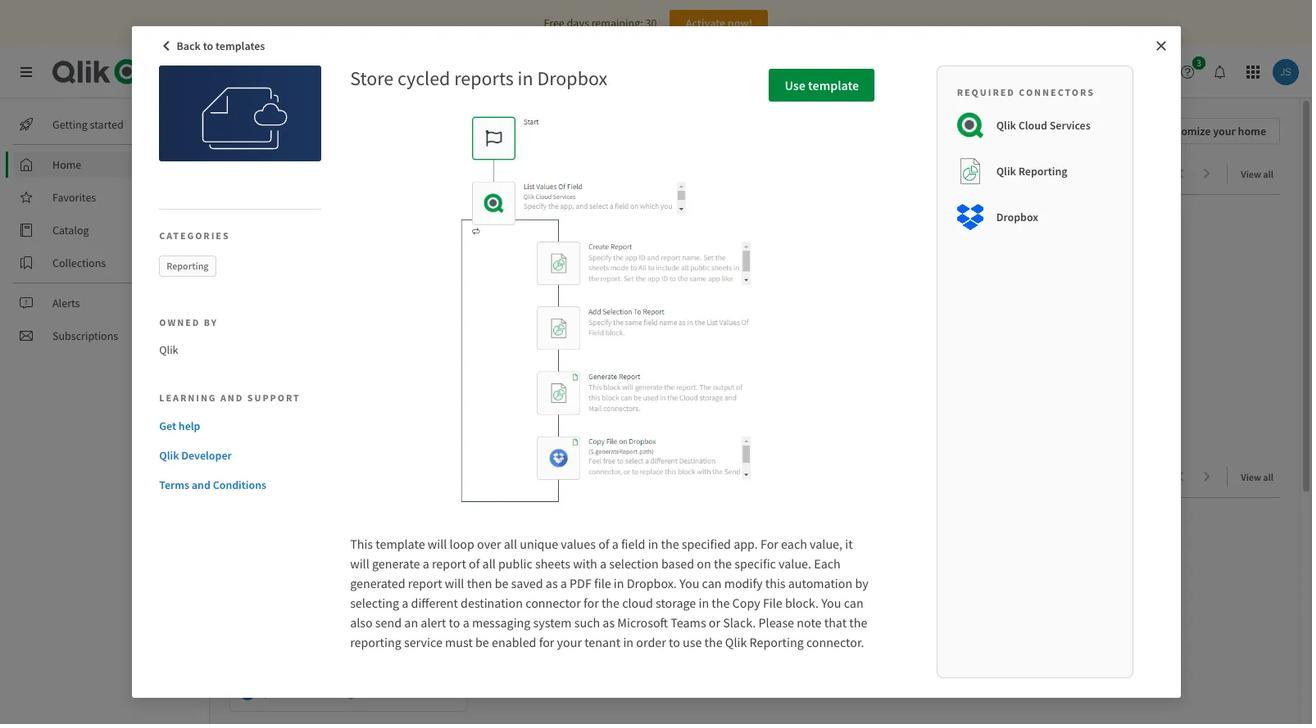 Task type: vqa. For each thing, say whether or not it's contained in the screenshot.
"connector."
yes



Task type: locate. For each thing, give the bounding box(es) containing it.
1 horizontal spatial be
[[495, 575, 509, 592]]

0 horizontal spatial and
[[192, 478, 211, 492]]

and for learning
[[220, 391, 244, 404]]

qlik for qlik reporting
[[997, 164, 1016, 179]]

activate now! link
[[670, 10, 768, 36]]

0 vertical spatial will
[[428, 536, 447, 552]]

such
[[574, 615, 600, 631]]

store cycled reports in dropbox
[[350, 66, 608, 91]]

2 horizontal spatial reporting
[[1019, 164, 1068, 179]]

0 horizontal spatial reporting
[[167, 260, 209, 272]]

saved
[[511, 575, 543, 592]]

value,
[[810, 536, 843, 552]]

collections link
[[13, 250, 197, 276]]

please
[[759, 615, 794, 631]]

be
[[495, 575, 509, 592], [475, 634, 489, 651]]

2 jacob simon image from the top
[[240, 686, 255, 701]]

0 vertical spatial minutes
[[308, 384, 341, 396]]

0 horizontal spatial as
[[546, 575, 558, 592]]

jacob simon image
[[240, 383, 255, 398], [240, 686, 255, 701]]

a up must
[[463, 615, 469, 631]]

send
[[375, 615, 402, 631]]

1 vertical spatial ago
[[343, 687, 358, 700]]

1 vertical spatial view
[[1241, 471, 1261, 484]]

1 horizontal spatial can
[[844, 595, 864, 612]]

1 vertical spatial updated 10 minutes ago link
[[230, 512, 466, 712]]

dropbox down days
[[537, 66, 608, 91]]

1 vertical spatial jacob simon element
[[240, 686, 255, 701]]

getting
[[52, 117, 88, 132]]

0 vertical spatial home
[[230, 118, 280, 143]]

get help link
[[159, 418, 314, 434]]

2 updated 10 minutes ago from the top
[[258, 687, 358, 700]]

0 horizontal spatial analytics
[[161, 61, 223, 82]]

pdf
[[570, 575, 592, 592]]

0 vertical spatial and
[[220, 391, 244, 404]]

1 view from the top
[[1241, 168, 1261, 180]]

services
[[227, 61, 283, 82], [1050, 118, 1091, 133]]

analytics down store cycled reports in dropbox image
[[252, 164, 317, 184]]

ago for jacob simon image for 2nd the "jacob simon" element from the bottom
[[343, 384, 358, 396]]

for
[[761, 536, 779, 552]]

and right terms
[[192, 478, 211, 492]]

of
[[599, 536, 609, 552], [469, 556, 480, 572]]

by inside this template will loop over all unique values of a field in the specified app. for each value, it will generate a report of all public sheets with a selection based on the specific value. each generated report will then be saved as a pdf file in dropbox. you can modify this automation by selecting a different destination connector for the cloud storage in the copy file block. you can also send an alert to a messaging system such as microsoft teams or slack. please note that the reporting service must be enabled for your tenant in order to use the qlik reporting connector.
[[855, 575, 869, 592]]

reporting down categories
[[167, 260, 209, 272]]

updated 10 minutes ago down personal element
[[258, 687, 358, 700]]

1 vertical spatial report
[[408, 575, 442, 592]]

10
[[296, 384, 306, 396], [296, 687, 306, 700]]

0 horizontal spatial services
[[227, 61, 283, 82]]

2 10 from the top
[[296, 687, 306, 700]]

0 horizontal spatial home
[[52, 157, 81, 172]]

a left the field
[[612, 536, 619, 552]]

system
[[533, 615, 572, 631]]

1 vertical spatial jacob simon image
[[240, 686, 255, 701]]

in right the field
[[648, 536, 659, 552]]

1 vertical spatial of
[[469, 556, 480, 572]]

0 vertical spatial view
[[1241, 168, 1261, 180]]

1 vertical spatial template
[[376, 536, 425, 552]]

analytics for analytics services
[[161, 61, 223, 82]]

reporting down please
[[750, 634, 804, 651]]

you down based
[[680, 575, 700, 592]]

automation
[[788, 575, 853, 592]]

0 vertical spatial updated
[[258, 384, 294, 396]]

1 horizontal spatial services
[[1050, 118, 1091, 133]]

qlik right qlik reporting logo in the right top of the page
[[997, 164, 1016, 179]]

selecting
[[350, 595, 399, 612]]

getting started
[[52, 117, 124, 132]]

0 vertical spatial dropbox
[[537, 66, 608, 91]]

home up favorites
[[52, 157, 81, 172]]

template inside button
[[808, 77, 859, 93]]

be right must
[[475, 634, 489, 651]]

used
[[317, 467, 350, 488]]

jacob simon element
[[240, 383, 255, 398], [240, 686, 255, 701]]

1 vertical spatial view all link
[[1241, 466, 1280, 487]]

qlik
[[997, 118, 1016, 133], [997, 164, 1016, 179], [159, 343, 178, 357], [159, 448, 179, 463], [725, 634, 747, 651]]

home
[[230, 118, 280, 143], [52, 157, 81, 172]]

on
[[697, 556, 711, 572]]

back to templates
[[177, 39, 265, 53]]

to up must
[[449, 615, 460, 631]]

0 horizontal spatial your
[[557, 634, 582, 651]]

1 horizontal spatial analytics
[[252, 164, 317, 184]]

1 vertical spatial by
[[855, 575, 869, 592]]

analytics down back
[[161, 61, 223, 82]]

1 vertical spatial be
[[475, 634, 489, 651]]

1 vertical spatial minutes
[[308, 687, 341, 700]]

2 updated from the top
[[258, 687, 294, 700]]

and for terms
[[192, 478, 211, 492]]

0 horizontal spatial by
[[204, 316, 218, 329]]

will left loop
[[428, 536, 447, 552]]

minutes right support
[[308, 384, 341, 396]]

qlik for qlik cloud services
[[997, 118, 1016, 133]]

0 vertical spatial you
[[680, 575, 700, 592]]

by right automation
[[855, 575, 869, 592]]

view all
[[1241, 168, 1274, 180], [1241, 471, 1274, 484]]

report up different
[[408, 575, 442, 592]]

1 horizontal spatial reporting
[[750, 634, 804, 651]]

can up that
[[844, 595, 864, 612]]

dropbox right dropbox logo
[[997, 210, 1039, 225]]

of up then
[[469, 556, 480, 572]]

0 horizontal spatial for
[[539, 634, 554, 651]]

qlik down get
[[159, 448, 179, 463]]

as down the sheets
[[546, 575, 558, 592]]

1 minutes from the top
[[308, 384, 341, 396]]

qlik for qlik developer
[[159, 448, 179, 463]]

of right values at the bottom of page
[[599, 536, 609, 552]]

updated 10 minutes ago up the "get help" "link"
[[258, 384, 358, 396]]

will left then
[[445, 575, 464, 592]]

qlik inside qlik developer link
[[159, 448, 179, 463]]

1 updated 10 minutes ago from the top
[[258, 384, 358, 396]]

and up the "get help" "link"
[[220, 391, 244, 404]]

the up based
[[661, 536, 679, 552]]

alerts link
[[13, 290, 197, 316]]

1 horizontal spatial as
[[603, 615, 615, 631]]

block.
[[785, 595, 819, 612]]

1 vertical spatial for
[[539, 634, 554, 651]]

1 vertical spatial home
[[52, 157, 81, 172]]

reporting down qlik cloud services
[[1019, 164, 1068, 179]]

1 ago from the top
[[343, 384, 358, 396]]

qlik down owned
[[159, 343, 178, 357]]

1 vertical spatial dropbox
[[997, 210, 1039, 225]]

1 vertical spatial you
[[821, 595, 841, 612]]

view
[[1241, 168, 1261, 180], [1241, 471, 1261, 484]]

modify
[[724, 575, 763, 592]]

1 vertical spatial 10
[[296, 687, 306, 700]]

home main content
[[203, 98, 1312, 725]]

teams
[[671, 615, 706, 631]]

by right owned
[[204, 316, 218, 329]]

1 vertical spatial and
[[192, 478, 211, 492]]

template right 'use' at top right
[[808, 77, 859, 93]]

Search text field
[[688, 59, 949, 86]]

0 vertical spatial view all link
[[1241, 163, 1280, 184]]

1 horizontal spatial by
[[855, 575, 869, 592]]

1 vertical spatial reporting
[[167, 260, 209, 272]]

2 vertical spatial reporting
[[750, 634, 804, 651]]

can down on
[[702, 575, 722, 592]]

insight
[[1005, 65, 1040, 80]]

each
[[814, 556, 841, 572]]

template inside this template will loop over all unique values of a field in the specified app. for each value, it will generate a report of all public sheets with a selection based on the specific value. each generated report will then be saved as a pdf file in dropbox. you can modify this automation by selecting a different destination connector for the cloud storage in the copy file block. you can also send an alert to a messaging system such as microsoft teams or slack. please note that the reporting service must be enabled for your tenant in order to use the qlik reporting connector.
[[376, 536, 425, 552]]

0 vertical spatial be
[[495, 575, 509, 592]]

analytics inside home main content
[[252, 164, 317, 184]]

ago down personal element
[[343, 687, 358, 700]]

view all link
[[1241, 163, 1280, 184], [1241, 466, 1280, 487]]

generate
[[372, 556, 420, 572]]

customize your home button
[[1129, 118, 1280, 144]]

minutes down personal element
[[308, 687, 341, 700]]

be up destination in the left of the page
[[495, 575, 509, 592]]

qlik cloud services
[[997, 118, 1091, 133]]

1 vertical spatial as
[[603, 615, 615, 631]]

learning and support
[[159, 391, 301, 404]]

template for use
[[808, 77, 859, 93]]

required
[[957, 86, 1016, 98]]

alerts
[[52, 296, 80, 311]]

you up that
[[821, 595, 841, 612]]

your left home
[[1213, 124, 1236, 139]]

0 horizontal spatial be
[[475, 634, 489, 651]]

0 vertical spatial view all
[[1241, 168, 1274, 180]]

you
[[680, 575, 700, 592], [821, 595, 841, 612]]

qlik left cloud
[[997, 118, 1016, 133]]

back
[[177, 39, 201, 53]]

updated
[[258, 384, 294, 396], [258, 687, 294, 700]]

back to templates button
[[155, 33, 273, 59]]

analytics for analytics to explore
[[252, 164, 317, 184]]

1 vertical spatial analytics
[[252, 164, 317, 184]]

to right back
[[203, 39, 213, 53]]

1 vertical spatial updated
[[258, 687, 294, 700]]

services down templates
[[227, 61, 283, 82]]

getting started link
[[13, 111, 197, 138]]

0 vertical spatial can
[[702, 575, 722, 592]]

this
[[765, 575, 786, 592]]

sheets
[[535, 556, 571, 572]]

2 view all from the top
[[1241, 471, 1274, 484]]

will down this
[[350, 556, 369, 572]]

for up such
[[584, 595, 599, 612]]

2 ago from the top
[[343, 687, 358, 700]]

also
[[350, 615, 373, 631]]

report down loop
[[432, 556, 466, 572]]

dropbox logo image
[[957, 204, 983, 230]]

customize your home
[[1160, 124, 1266, 139]]

ask insight advisor button
[[958, 59, 1086, 85]]

home down analytics services element
[[230, 118, 280, 143]]

1 horizontal spatial template
[[808, 77, 859, 93]]

1 view all from the top
[[1241, 168, 1274, 180]]

in
[[518, 66, 533, 91], [648, 536, 659, 552], [614, 575, 624, 592], [699, 595, 709, 612], [623, 634, 634, 651]]

service
[[404, 634, 443, 651]]

conditions
[[213, 478, 266, 492]]

note
[[797, 615, 822, 631]]

to left explore
[[320, 164, 335, 184]]

catalog link
[[13, 217, 197, 243]]

and
[[220, 391, 244, 404], [192, 478, 211, 492]]

an
[[404, 615, 418, 631]]

1 horizontal spatial and
[[220, 391, 244, 404]]

0 vertical spatial for
[[584, 595, 599, 612]]

1 vertical spatial your
[[557, 634, 582, 651]]

services down connectors
[[1050, 118, 1091, 133]]

dropbox
[[537, 66, 608, 91], [997, 210, 1039, 225]]

1 vertical spatial updated 10 minutes ago
[[258, 687, 358, 700]]

move collection image
[[230, 468, 246, 485]]

your down system
[[557, 634, 582, 651]]

0 vertical spatial analytics
[[161, 61, 223, 82]]

1 updated from the top
[[258, 384, 294, 396]]

1 horizontal spatial home
[[230, 118, 280, 143]]

storage
[[656, 595, 696, 612]]

0 vertical spatial template
[[808, 77, 859, 93]]

use template button
[[769, 69, 875, 102]]

this template will loop over all unique values of a field in the specified app. for each value, it will generate a report of all public sheets with a selection based on the specific value. each generated report will then be saved as a pdf file in dropbox. you can modify this automation by selecting a different destination connector for the cloud storage in the copy file block. you can also send an alert to a messaging system such as microsoft teams or slack. please note that the reporting service must be enabled for your tenant in order to use the qlik reporting connector.
[[350, 536, 869, 651]]

can
[[702, 575, 722, 592], [844, 595, 864, 612]]

qlik reporting
[[997, 164, 1068, 179]]

recently used link
[[252, 467, 357, 488]]

to inside home main content
[[320, 164, 335, 184]]

1 horizontal spatial your
[[1213, 124, 1236, 139]]

public
[[498, 556, 533, 572]]

0 horizontal spatial template
[[376, 536, 425, 552]]

1 horizontal spatial for
[[584, 595, 599, 612]]

connector.
[[807, 634, 864, 651]]

activate
[[686, 16, 726, 30]]

1 vertical spatial view all
[[1241, 471, 1274, 484]]

template for this
[[376, 536, 425, 552]]

0 vertical spatial jacob simon element
[[240, 383, 255, 398]]

1 10 from the top
[[296, 384, 306, 396]]

in right file
[[614, 575, 624, 592]]

reporting
[[1019, 164, 1068, 179], [167, 260, 209, 272], [750, 634, 804, 651]]

0 vertical spatial jacob simon image
[[240, 383, 255, 398]]

0 vertical spatial your
[[1213, 124, 1236, 139]]

0 vertical spatial of
[[599, 536, 609, 552]]

a right generate
[[423, 556, 429, 572]]

analytics services
[[161, 61, 283, 82]]

0 vertical spatial services
[[227, 61, 283, 82]]

the up or
[[712, 595, 730, 612]]

ago right support
[[343, 384, 358, 396]]

0 vertical spatial 10
[[296, 384, 306, 396]]

2 minutes from the top
[[308, 687, 341, 700]]

owned by
[[159, 316, 218, 329]]

the
[[661, 536, 679, 552], [714, 556, 732, 572], [602, 595, 620, 612], [712, 595, 730, 612], [849, 615, 868, 631], [705, 634, 723, 651]]

template up generate
[[376, 536, 425, 552]]

or
[[709, 615, 721, 631]]

0 vertical spatial ago
[[343, 384, 358, 396]]

for down system
[[539, 634, 554, 651]]

0 vertical spatial updated 10 minutes ago
[[258, 384, 358, 396]]

2 updated 10 minutes ago link from the top
[[230, 512, 466, 712]]

1 jacob simon image from the top
[[240, 383, 255, 398]]

1 vertical spatial services
[[1050, 118, 1091, 133]]

0 horizontal spatial dropbox
[[537, 66, 608, 91]]

0 vertical spatial updated 10 minutes ago link
[[230, 208, 466, 409]]

qlik inside this template will loop over all unique values of a field in the specified app. for each value, it will generate a report of all public sheets with a selection based on the specific value. each generated report will then be saved as a pdf file in dropbox. you can modify this automation by selecting a different destination connector for the cloud storage in the copy file block. you can also send an alert to a messaging system such as microsoft teams or slack. please note that the reporting service must be enabled for your tenant in order to use the qlik reporting connector.
[[725, 634, 747, 651]]

qlik down slack.
[[725, 634, 747, 651]]

messaging
[[472, 615, 531, 631]]

as up tenant
[[603, 615, 615, 631]]



Task type: describe. For each thing, give the bounding box(es) containing it.
the down file
[[602, 595, 620, 612]]

0 vertical spatial as
[[546, 575, 558, 592]]

the down or
[[705, 634, 723, 651]]

jacob simon image for first the "jacob simon" element from the bottom
[[240, 686, 255, 701]]

1 vertical spatial will
[[350, 556, 369, 572]]

alert
[[421, 615, 446, 631]]

a right with
[[600, 556, 607, 572]]

free
[[544, 16, 565, 30]]

updated for first the "jacob simon" element from the bottom
[[258, 687, 294, 700]]

reports
[[454, 66, 514, 91]]

required connectors
[[957, 86, 1095, 98]]

10 for jacob simon image for 2nd the "jacob simon" element from the bottom
[[296, 384, 306, 396]]

unique
[[520, 536, 558, 552]]

generated
[[350, 575, 405, 592]]

that
[[824, 615, 847, 631]]

terms
[[159, 478, 189, 492]]

destination
[[461, 595, 523, 612]]

30
[[646, 16, 657, 30]]

different
[[411, 595, 458, 612]]

a up an
[[402, 595, 409, 612]]

updated 10 minutes ago for first the "jacob simon" element from the bottom
[[258, 687, 358, 700]]

10 for first the "jacob simon" element from the bottom jacob simon image
[[296, 687, 306, 700]]

view all for first view all link from the bottom of the home main content
[[1241, 471, 1274, 484]]

help
[[179, 419, 200, 433]]

get
[[159, 419, 176, 433]]

started
[[90, 117, 124, 132]]

to inside button
[[203, 39, 213, 53]]

0 horizontal spatial of
[[469, 556, 480, 572]]

home
[[1238, 124, 1266, 139]]

your inside button
[[1213, 124, 1236, 139]]

with
[[573, 556, 597, 572]]

reporting
[[350, 634, 401, 651]]

0 vertical spatial reporting
[[1019, 164, 1068, 179]]

in up or
[[699, 595, 709, 612]]

0 vertical spatial by
[[204, 316, 218, 329]]

qlik developer
[[159, 448, 232, 463]]

your inside this template will loop over all unique values of a field in the specified app. for each value, it will generate a report of all public sheets with a selection based on the specific value. each generated report will then be saved as a pdf file in dropbox. you can modify this automation by selecting a different destination connector for the cloud storage in the copy file block. you can also send an alert to a messaging system such as microsoft teams or slack. please note that the reporting service must be enabled for your tenant in order to use the qlik reporting connector.
[[557, 634, 582, 651]]

2 jacob simon element from the top
[[240, 686, 255, 701]]

a left pdf
[[560, 575, 567, 592]]

specific
[[735, 556, 776, 572]]

advisor
[[1042, 65, 1079, 80]]

in right the reports
[[518, 66, 533, 91]]

remaining:
[[592, 16, 643, 30]]

qlik reporting logo image
[[957, 158, 983, 184]]

loop
[[450, 536, 475, 552]]

catalog
[[52, 223, 89, 238]]

1 vertical spatial can
[[844, 595, 864, 612]]

favorites link
[[13, 184, 197, 211]]

value.
[[779, 556, 812, 572]]

connectors
[[1019, 86, 1095, 98]]

enabled
[[492, 634, 536, 651]]

specified
[[682, 536, 731, 552]]

ask insight advisor
[[986, 65, 1079, 80]]

slack.
[[723, 615, 756, 631]]

use template
[[785, 77, 859, 93]]

cycled
[[398, 66, 450, 91]]

home link
[[13, 152, 197, 178]]

to left use
[[669, 634, 680, 651]]

must
[[445, 634, 473, 651]]

file
[[763, 595, 783, 612]]

learning
[[159, 391, 217, 404]]

days
[[567, 16, 589, 30]]

explore
[[338, 164, 391, 184]]

recently
[[252, 467, 313, 488]]

terms and conditions
[[159, 478, 266, 492]]

based
[[661, 556, 694, 572]]

1 horizontal spatial you
[[821, 595, 841, 612]]

collections
[[52, 256, 106, 271]]

microsoft
[[618, 615, 668, 631]]

activate now!
[[686, 16, 753, 30]]

qlik for qlik
[[159, 343, 178, 357]]

view all for 2nd view all link from the bottom of the home main content
[[1241, 168, 1274, 180]]

then
[[467, 575, 492, 592]]

in left order
[[623, 634, 634, 651]]

navigation pane element
[[0, 105, 209, 356]]

recently used
[[252, 467, 350, 488]]

reporting inside this template will loop over all unique values of a field in the specified app. for each value, it will generate a report of all public sheets with a selection based on the specific value. each generated report will then be saved as a pdf file in dropbox. you can modify this automation by selecting a different destination connector for the cloud storage in the copy file block. you can also send an alert to a messaging system such as microsoft teams or slack. please note that the reporting service must be enabled for your tenant in order to use the qlik reporting connector.
[[750, 634, 804, 651]]

store cycled reports in dropbox image
[[159, 66, 321, 161]]

file
[[594, 575, 611, 592]]

values
[[561, 536, 596, 552]]

updated 10 minutes ago for 2nd the "jacob simon" element from the bottom
[[258, 384, 358, 396]]

1 horizontal spatial of
[[599, 536, 609, 552]]

close image
[[1155, 39, 1168, 52]]

close sidebar menu image
[[20, 66, 33, 79]]

the right that
[[849, 615, 868, 631]]

jacob simon image for 2nd the "jacob simon" element from the bottom
[[240, 383, 255, 398]]

use
[[683, 634, 702, 651]]

subscriptions
[[52, 329, 118, 343]]

use
[[785, 77, 806, 93]]

home inside main content
[[230, 118, 280, 143]]

analytics to explore
[[252, 164, 391, 184]]

1 updated 10 minutes ago link from the top
[[230, 208, 466, 409]]

this
[[350, 536, 373, 552]]

home inside navigation pane element
[[52, 157, 81, 172]]

updated for 2nd the "jacob simon" element from the bottom
[[258, 384, 294, 396]]

tenant
[[585, 634, 621, 651]]

terms and conditions link
[[159, 477, 314, 493]]

copy
[[732, 595, 760, 612]]

categories
[[159, 230, 230, 242]]

1 jacob simon element from the top
[[240, 383, 255, 398]]

over
[[477, 536, 501, 552]]

analytics services element
[[161, 61, 283, 82]]

minutes for jacob simon image for 2nd the "jacob simon" element from the bottom
[[308, 384, 341, 396]]

owned
[[159, 316, 200, 329]]

2 view from the top
[[1241, 471, 1261, 484]]

0 horizontal spatial you
[[680, 575, 700, 592]]

the right on
[[714, 556, 732, 572]]

0 horizontal spatial can
[[702, 575, 722, 592]]

2 view all link from the top
[[1241, 466, 1280, 487]]

app.
[[734, 536, 758, 552]]

0 vertical spatial report
[[432, 556, 466, 572]]

subscriptions link
[[13, 323, 197, 349]]

2 vertical spatial will
[[445, 575, 464, 592]]

personal element
[[335, 646, 361, 672]]

minutes for first the "jacob simon" element from the bottom jacob simon image
[[308, 687, 341, 700]]

cloud
[[622, 595, 653, 612]]

now!
[[728, 16, 753, 30]]

1 horizontal spatial dropbox
[[997, 210, 1039, 225]]

ago for first the "jacob simon" element from the bottom jacob simon image
[[343, 687, 358, 700]]

qlik cloud services logo image
[[957, 112, 983, 139]]

selection
[[609, 556, 659, 572]]

order
[[636, 634, 666, 651]]

1 view all link from the top
[[1241, 163, 1280, 184]]

free days remaining: 30
[[544, 16, 657, 30]]

support
[[247, 391, 301, 404]]

field
[[621, 536, 645, 552]]



